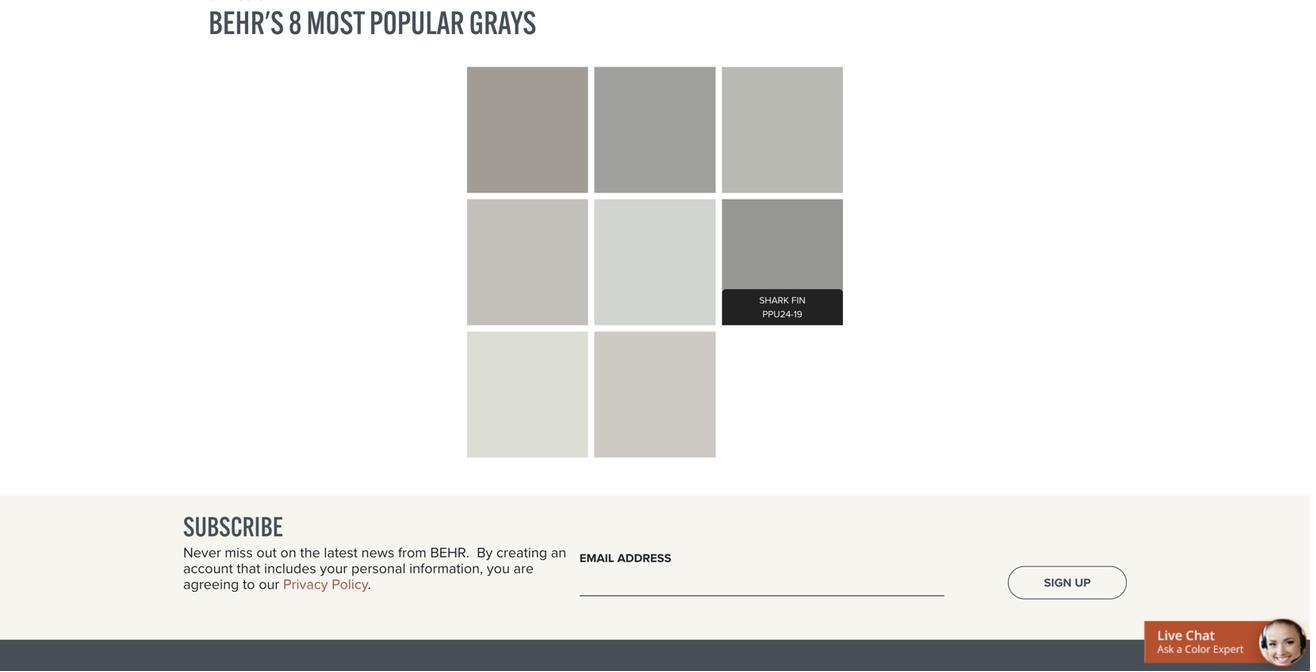 Task type: vqa. For each thing, say whether or not it's contained in the screenshot.
Kitchen related to Brown Balanced Kitchen
no



Task type: locate. For each thing, give the bounding box(es) containing it.
popular
[[369, 3, 464, 42]]

privacy policy link
[[283, 574, 368, 595]]

never miss out on the latest news from behr.  by creating an account that includes your personal information, you are agreeing to our
[[183, 543, 566, 595]]

sign
[[1044, 575, 1072, 592]]

privacy
[[283, 574, 328, 595]]

are
[[514, 558, 534, 580]]

19
[[794, 308, 803, 321]]

email address
[[580, 550, 672, 568]]

fin
[[792, 293, 806, 307]]

account
[[183, 558, 233, 580]]

latest
[[324, 543, 358, 564]]

privacy policy .
[[283, 574, 371, 595]]

behr's 8 most popular grays
[[209, 3, 536, 42]]

our
[[259, 574, 279, 595]]

your
[[320, 558, 348, 580]]

live chat online image image
[[1145, 617, 1310, 672]]

miss
[[225, 543, 253, 564]]

subscribe
[[183, 511, 283, 544]]

an
[[551, 543, 566, 564]]

you
[[487, 558, 510, 580]]

that
[[237, 558, 260, 580]]

personal
[[351, 558, 406, 580]]

out
[[257, 543, 277, 564]]



Task type: describe. For each thing, give the bounding box(es) containing it.
sign up
[[1044, 575, 1091, 592]]

on
[[280, 543, 296, 564]]

information,
[[409, 558, 483, 580]]

grays
[[469, 3, 536, 42]]

Email Address email field
[[580, 573, 945, 597]]

behr's
[[209, 3, 284, 42]]

address
[[617, 550, 672, 568]]

email
[[580, 550, 614, 568]]

8
[[289, 3, 302, 42]]

from
[[398, 543, 427, 564]]

policy
[[332, 574, 368, 595]]

ppu24-
[[763, 308, 794, 321]]

.
[[368, 574, 371, 595]]

shark
[[759, 293, 789, 307]]

creating
[[497, 543, 547, 564]]

includes
[[264, 558, 316, 580]]

by
[[477, 543, 493, 564]]

up
[[1075, 575, 1091, 592]]

news
[[361, 543, 394, 564]]

the
[[300, 543, 320, 564]]

to
[[243, 574, 255, 595]]

never
[[183, 543, 221, 564]]

sign up button
[[1008, 567, 1127, 600]]

most
[[307, 3, 365, 42]]

agreeing
[[183, 574, 239, 595]]

shark fin ppu24-19
[[759, 293, 806, 321]]



